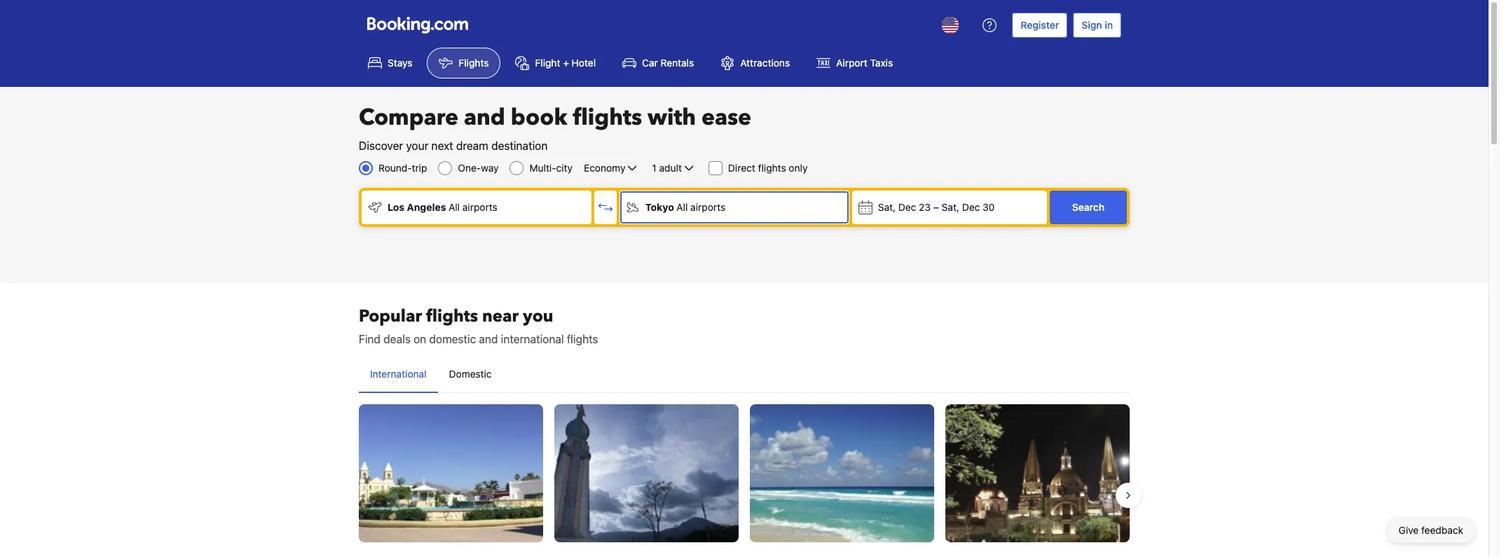 Task type: describe. For each thing, give the bounding box(es) containing it.
direct
[[728, 162, 756, 174]]

23
[[919, 201, 931, 213]]

los
[[388, 201, 405, 213]]

airport taxis
[[837, 57, 893, 69]]

1 adult
[[652, 162, 682, 174]]

angeles
[[407, 201, 446, 213]]

give feedback button
[[1388, 518, 1475, 543]]

flight + hotel link
[[504, 48, 608, 79]]

sat, dec 23 – sat, dec 30
[[878, 201, 995, 213]]

tokyo all airports
[[646, 201, 726, 213]]

dream
[[456, 140, 489, 152]]

car rentals link
[[611, 48, 706, 79]]

your
[[406, 140, 429, 152]]

and inside 'popular flights near you find deals on domestic and international flights'
[[479, 333, 498, 346]]

international
[[501, 333, 564, 346]]

los angeles all airports
[[388, 201, 498, 213]]

way
[[481, 162, 499, 174]]

rentals
[[661, 57, 694, 69]]

domestic
[[429, 333, 476, 346]]

tokyo
[[646, 201, 674, 213]]

find
[[359, 333, 381, 346]]

international
[[370, 368, 427, 380]]

1 all from the left
[[449, 201, 460, 213]]

1 dec from the left
[[899, 201, 917, 213]]

near
[[482, 305, 519, 328]]

sat, dec 23 – sat, dec 30 button
[[852, 191, 1048, 224]]

register link
[[1013, 13, 1068, 38]]

book
[[511, 102, 568, 133]]

–
[[934, 201, 939, 213]]

feedback
[[1422, 524, 1464, 536]]

2 dec from the left
[[963, 201, 980, 213]]

and inside compare and book flights with ease discover your next dream destination
[[464, 102, 505, 133]]

taxis
[[871, 57, 893, 69]]

multi-city
[[530, 162, 573, 174]]

give feedback
[[1399, 524, 1464, 536]]

flights inside compare and book flights with ease discover your next dream destination
[[573, 102, 642, 133]]

give
[[1399, 524, 1419, 536]]

compare
[[359, 102, 459, 133]]

multi-
[[530, 162, 557, 174]]

los angeles to cancún image
[[750, 405, 935, 543]]

1 adult button
[[651, 160, 698, 177]]



Task type: vqa. For each thing, say whether or not it's contained in the screenshot.
topmost 20% off
no



Task type: locate. For each thing, give the bounding box(es) containing it.
stays link
[[356, 48, 425, 79]]

ease
[[702, 102, 752, 133]]

1 horizontal spatial sat,
[[942, 201, 960, 213]]

round-trip
[[379, 162, 427, 174]]

search
[[1073, 201, 1105, 213]]

tab list
[[359, 356, 1130, 394]]

with
[[648, 102, 696, 133]]

1
[[652, 162, 657, 174]]

1 horizontal spatial airports
[[691, 201, 726, 213]]

compare and book flights with ease discover your next dream destination
[[359, 102, 752, 152]]

flights right international
[[567, 333, 599, 346]]

all right "tokyo"
[[677, 201, 688, 213]]

+
[[563, 57, 569, 69]]

airports down one-way
[[463, 201, 498, 213]]

popular flights near you find deals on domestic and international flights
[[359, 305, 599, 346]]

search button
[[1050, 191, 1128, 224]]

you
[[523, 305, 554, 328]]

airport
[[837, 57, 868, 69]]

sat, right –
[[942, 201, 960, 213]]

booking.com logo image
[[367, 16, 468, 33], [367, 16, 468, 33]]

0 horizontal spatial airports
[[463, 201, 498, 213]]

discover
[[359, 140, 403, 152]]

flights left only
[[758, 162, 787, 174]]

flight + hotel
[[535, 57, 596, 69]]

only
[[789, 162, 808, 174]]

sign
[[1082, 19, 1103, 31]]

flights up domestic
[[426, 305, 478, 328]]

all right angeles
[[449, 201, 460, 213]]

domestic button
[[438, 356, 503, 393]]

on
[[414, 333, 426, 346]]

0 horizontal spatial all
[[449, 201, 460, 213]]

2 sat, from the left
[[942, 201, 960, 213]]

trip
[[412, 162, 427, 174]]

register
[[1021, 19, 1060, 31]]

all
[[449, 201, 460, 213], [677, 201, 688, 213]]

and up dream
[[464, 102, 505, 133]]

airport taxis link
[[805, 48, 905, 79]]

attractions
[[741, 57, 790, 69]]

los angeles to san josé del cabo image
[[359, 405, 543, 543]]

and down the "near"
[[479, 333, 498, 346]]

round-
[[379, 162, 412, 174]]

flight
[[535, 57, 561, 69]]

1 horizontal spatial dec
[[963, 201, 980, 213]]

sat, left 23
[[878, 201, 896, 213]]

attractions link
[[709, 48, 802, 79]]

in
[[1105, 19, 1113, 31]]

los angeles to guadalajara image
[[946, 405, 1130, 543]]

dec
[[899, 201, 917, 213], [963, 201, 980, 213]]

0 horizontal spatial sat,
[[878, 201, 896, 213]]

direct flights only
[[728, 162, 808, 174]]

one-way
[[458, 162, 499, 174]]

dec left the 30
[[963, 201, 980, 213]]

tab list containing international
[[359, 356, 1130, 394]]

adult
[[659, 162, 682, 174]]

flights
[[459, 57, 489, 69]]

popular
[[359, 305, 422, 328]]

domestic
[[449, 368, 492, 380]]

economy
[[584, 162, 626, 174]]

destination
[[492, 140, 548, 152]]

1 vertical spatial and
[[479, 333, 498, 346]]

airports
[[463, 201, 498, 213], [691, 201, 726, 213]]

los angeles to san salvador image
[[555, 405, 739, 543]]

1 airports from the left
[[463, 201, 498, 213]]

international button
[[359, 356, 438, 393]]

sign in
[[1082, 19, 1113, 31]]

2 airports from the left
[[691, 201, 726, 213]]

airports right "tokyo"
[[691, 201, 726, 213]]

2 all from the left
[[677, 201, 688, 213]]

0 vertical spatial and
[[464, 102, 505, 133]]

1 sat, from the left
[[878, 201, 896, 213]]

hotel
[[572, 57, 596, 69]]

dec left 23
[[899, 201, 917, 213]]

sign in link
[[1074, 13, 1122, 38]]

city
[[557, 162, 573, 174]]

region
[[348, 399, 1142, 557]]

flights
[[573, 102, 642, 133], [758, 162, 787, 174], [426, 305, 478, 328], [567, 333, 599, 346]]

0 horizontal spatial dec
[[899, 201, 917, 213]]

flights up economy
[[573, 102, 642, 133]]

next
[[432, 140, 453, 152]]

stays
[[388, 57, 413, 69]]

sat,
[[878, 201, 896, 213], [942, 201, 960, 213]]

car
[[642, 57, 658, 69]]

deals
[[384, 333, 411, 346]]

car rentals
[[642, 57, 694, 69]]

and
[[464, 102, 505, 133], [479, 333, 498, 346]]

1 horizontal spatial all
[[677, 201, 688, 213]]

flights link
[[427, 48, 501, 79]]

30
[[983, 201, 995, 213]]

one-
[[458, 162, 481, 174]]



